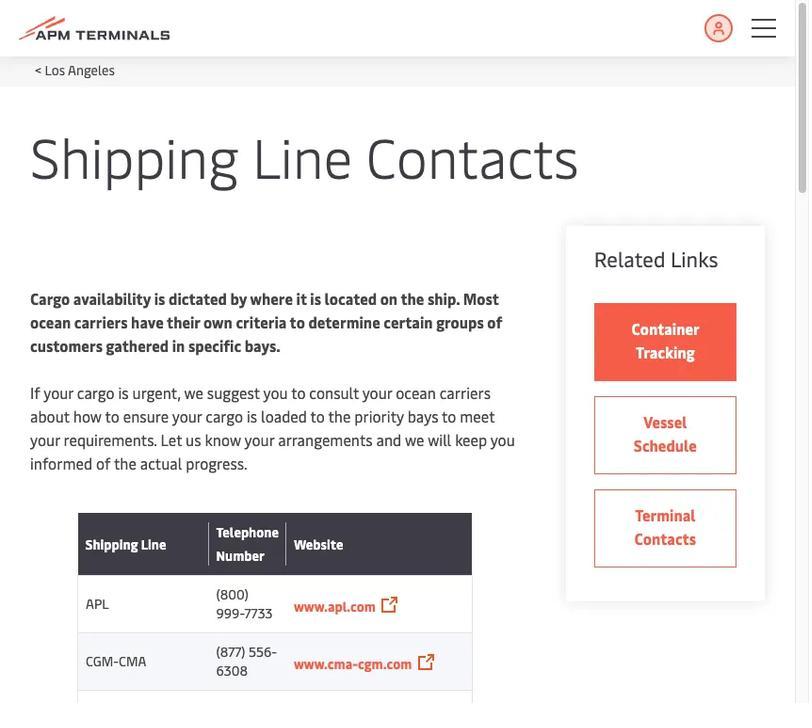 Task type: vqa. For each thing, say whether or not it's contained in the screenshot.
us
yes



Task type: describe. For each thing, give the bounding box(es) containing it.
0 vertical spatial we
[[184, 383, 203, 403]]

related
[[594, 245, 666, 273]]

6308
[[216, 662, 248, 680]]

keep
[[455, 430, 487, 450]]

bays
[[408, 406, 439, 427]]

your up us
[[172, 406, 202, 427]]

los
[[45, 61, 65, 79]]

their
[[167, 312, 200, 333]]

gathered
[[106, 335, 169, 356]]

cgm-
[[86, 653, 119, 671]]

is up have
[[154, 288, 165, 309]]

cgm-cma
[[86, 653, 146, 671]]

website
[[294, 536, 343, 554]]

priority
[[355, 406, 404, 427]]

will
[[428, 430, 452, 450]]

shipping line contacts
[[30, 119, 579, 193]]

vessel schedule link
[[594, 397, 737, 475]]

< los angeles
[[35, 61, 115, 79]]

your down loaded on the left of the page
[[245, 430, 274, 450]]

loaded
[[261, 406, 307, 427]]

telephone
[[216, 524, 279, 542]]

your down about
[[30, 430, 60, 450]]

556-
[[249, 644, 277, 661]]

determine
[[308, 312, 380, 333]]

bays.
[[245, 335, 281, 356]]

meet
[[460, 406, 495, 427]]

terminal contacts link
[[594, 490, 737, 568]]

own
[[204, 312, 233, 333]]

0 vertical spatial contacts
[[366, 119, 579, 193]]

apl
[[86, 596, 109, 613]]

arrangements
[[278, 430, 373, 450]]

www.cma-cgm.com link
[[294, 655, 412, 673]]

suggest
[[207, 383, 260, 403]]

in
[[172, 335, 185, 356]]

cargo availability is dictated by where it is located on the ship. most ocean carriers have their own criteria to determine certain groups of customers gathered in specific bays.
[[30, 288, 502, 356]]

angeles
[[68, 61, 115, 79]]

cgm.com
[[358, 655, 412, 673]]

shipping for shipping line contacts
[[30, 119, 239, 193]]

of inside the if your cargo is urgent, we suggest you to consult your ocean carriers about how to ensure your cargo is loaded to the priority bays to meet your requirements. let us know your arrangements and we will keep you informed of the actual progress.
[[96, 453, 111, 474]]

(877) 556- 6308
[[216, 644, 277, 680]]

1 vertical spatial you
[[491, 430, 515, 450]]

is up ensure
[[118, 383, 129, 403]]

1 vertical spatial contacts
[[635, 529, 696, 549]]

schedule
[[634, 435, 697, 456]]

www.apl.com
[[294, 598, 376, 616]]

ship.
[[428, 288, 460, 309]]

on
[[380, 288, 398, 309]]

7733
[[244, 605, 273, 623]]

to up the arrangements
[[311, 406, 325, 427]]

the inside cargo availability is dictated by where it is located on the ship. most ocean carriers have their own criteria to determine certain groups of customers gathered in specific bays.
[[401, 288, 424, 309]]

to up requirements.
[[105, 406, 120, 427]]

1 vertical spatial we
[[405, 430, 424, 450]]

tracking
[[636, 342, 695, 363]]

container tracking
[[632, 318, 700, 363]]

urgent,
[[132, 383, 181, 403]]

container tracking link
[[594, 303, 737, 382]]

consult
[[309, 383, 359, 403]]

los angeles link
[[45, 61, 115, 79]]



Task type: locate. For each thing, give the bounding box(es) containing it.
999-
[[216, 605, 244, 623]]

is down suggest
[[247, 406, 257, 427]]

you up loaded on the left of the page
[[263, 383, 288, 403]]

0 horizontal spatial you
[[263, 383, 288, 403]]

2 horizontal spatial the
[[401, 288, 424, 309]]

certain
[[384, 312, 433, 333]]

www.cma-cgm.com
[[294, 655, 412, 673]]

ocean inside cargo availability is dictated by where it is located on the ship. most ocean carriers have their own criteria to determine certain groups of customers gathered in specific bays.
[[30, 312, 71, 333]]

container
[[632, 318, 700, 339]]

1 horizontal spatial we
[[405, 430, 424, 450]]

1 horizontal spatial cargo
[[206, 406, 243, 427]]

2 vertical spatial the
[[114, 453, 137, 474]]

it
[[296, 288, 307, 309]]

by
[[230, 288, 247, 309]]

(877)
[[216, 644, 245, 661]]

to inside cargo availability is dictated by where it is located on the ship. most ocean carriers have their own criteria to determine certain groups of customers gathered in specific bays.
[[290, 312, 305, 333]]

0 horizontal spatial ocean
[[30, 312, 71, 333]]

0 vertical spatial line
[[253, 119, 352, 193]]

progress.
[[186, 453, 247, 474]]

your
[[44, 383, 73, 403], [362, 383, 392, 403], [172, 406, 202, 427], [30, 430, 60, 450], [245, 430, 274, 450]]

0 horizontal spatial we
[[184, 383, 203, 403]]

links
[[671, 245, 719, 273]]

1 horizontal spatial of
[[487, 312, 502, 333]]

shipping line
[[85, 536, 166, 554]]

requirements.
[[64, 430, 157, 450]]

shipping
[[30, 119, 239, 193], [85, 536, 138, 554]]

carriers up meet
[[440, 383, 491, 403]]

you right 'keep'
[[491, 430, 515, 450]]

0 horizontal spatial cargo
[[77, 383, 115, 403]]

carriers inside the if your cargo is urgent, we suggest you to consult your ocean carriers about how to ensure your cargo is loaded to the priority bays to meet your requirements. let us know your arrangements and we will keep you informed of the actual progress.
[[440, 383, 491, 403]]

vessel
[[644, 412, 687, 433]]

ocean down cargo at top left
[[30, 312, 71, 333]]

groups
[[436, 312, 484, 333]]

have
[[131, 312, 164, 333]]

0 horizontal spatial of
[[96, 453, 111, 474]]

is
[[154, 288, 165, 309], [310, 288, 321, 309], [118, 383, 129, 403], [247, 406, 257, 427]]

criteria
[[236, 312, 287, 333]]

carriers
[[74, 312, 128, 333], [440, 383, 491, 403]]

0 vertical spatial of
[[487, 312, 502, 333]]

your up priority
[[362, 383, 392, 403]]

1 horizontal spatial ocean
[[396, 383, 436, 403]]

if
[[30, 383, 40, 403]]

located
[[325, 288, 377, 309]]

to
[[290, 312, 305, 333], [291, 383, 306, 403], [105, 406, 120, 427], [311, 406, 325, 427], [442, 406, 456, 427]]

the down the consult
[[328, 406, 351, 427]]

carriers inside cargo availability is dictated by where it is located on the ship. most ocean carriers have their own criteria to determine certain groups of customers gathered in specific bays.
[[74, 312, 128, 333]]

cargo
[[77, 383, 115, 403], [206, 406, 243, 427]]

carriers down availability
[[74, 312, 128, 333]]

the down requirements.
[[114, 453, 137, 474]]

telephone number
[[216, 524, 279, 565]]

contacts
[[366, 119, 579, 193], [635, 529, 696, 549]]

1 horizontal spatial you
[[491, 430, 515, 450]]

<
[[35, 61, 42, 79]]

the right on
[[401, 288, 424, 309]]

cargo
[[30, 288, 70, 309]]

1 horizontal spatial carriers
[[440, 383, 491, 403]]

1 vertical spatial line
[[141, 536, 166, 554]]

to down it
[[290, 312, 305, 333]]

1 vertical spatial cargo
[[206, 406, 243, 427]]

shipping for shipping line
[[85, 536, 138, 554]]

vessel schedule
[[634, 412, 697, 456]]

informed
[[30, 453, 92, 474]]

if your cargo is urgent, we suggest you to consult your ocean carriers about how to ensure your cargo is loaded to the priority bays to meet your requirements. let us know your arrangements and we will keep you informed of the actual progress.
[[30, 383, 515, 474]]

line for shipping line contacts
[[253, 119, 352, 193]]

specific
[[188, 335, 241, 356]]

and
[[376, 430, 402, 450]]

1 horizontal spatial line
[[253, 119, 352, 193]]

cma
[[119, 653, 146, 671]]

actual
[[140, 453, 182, 474]]

of down most
[[487, 312, 502, 333]]

customers
[[30, 335, 103, 356]]

to up loaded on the left of the page
[[291, 383, 306, 403]]

of
[[487, 312, 502, 333], [96, 453, 111, 474]]

0 vertical spatial the
[[401, 288, 424, 309]]

we
[[184, 383, 203, 403], [405, 430, 424, 450]]

let
[[161, 430, 182, 450]]

we left will
[[405, 430, 424, 450]]

www.cma-
[[294, 655, 358, 673]]

line
[[253, 119, 352, 193], [141, 536, 166, 554]]

ocean
[[30, 312, 71, 333], [396, 383, 436, 403]]

ensure
[[123, 406, 169, 427]]

0 horizontal spatial contacts
[[366, 119, 579, 193]]

to up will
[[442, 406, 456, 427]]

we right urgent,
[[184, 383, 203, 403]]

1 horizontal spatial the
[[328, 406, 351, 427]]

0 horizontal spatial the
[[114, 453, 137, 474]]

cargo up know
[[206, 406, 243, 427]]

0 horizontal spatial line
[[141, 536, 166, 554]]

1 vertical spatial of
[[96, 453, 111, 474]]

0 vertical spatial ocean
[[30, 312, 71, 333]]

0 vertical spatial carriers
[[74, 312, 128, 333]]

ocean inside the if your cargo is urgent, we suggest you to consult your ocean carriers about how to ensure your cargo is loaded to the priority bays to meet your requirements. let us know your arrangements and we will keep you informed of the actual progress.
[[396, 383, 436, 403]]

1 vertical spatial ocean
[[396, 383, 436, 403]]

(800)
[[216, 586, 249, 604]]

terminal contacts
[[635, 505, 696, 549]]

0 vertical spatial cargo
[[77, 383, 115, 403]]

most
[[463, 288, 499, 309]]

dictated
[[169, 288, 227, 309]]

1 vertical spatial the
[[328, 406, 351, 427]]

availability
[[73, 288, 151, 309]]

0 horizontal spatial carriers
[[74, 312, 128, 333]]

you
[[263, 383, 288, 403], [491, 430, 515, 450]]

1 horizontal spatial contacts
[[635, 529, 696, 549]]

number
[[216, 547, 265, 565]]

us
[[186, 430, 201, 450]]

how
[[73, 406, 102, 427]]

terminal
[[635, 505, 696, 526]]

related links
[[594, 245, 719, 273]]

of inside cargo availability is dictated by where it is located on the ship. most ocean carriers have their own criteria to determine certain groups of customers gathered in specific bays.
[[487, 312, 502, 333]]

about
[[30, 406, 70, 427]]

1 vertical spatial shipping
[[85, 536, 138, 554]]

your right if
[[44, 383, 73, 403]]

the
[[401, 288, 424, 309], [328, 406, 351, 427], [114, 453, 137, 474]]

ocean up bays
[[396, 383, 436, 403]]

know
[[205, 430, 241, 450]]

0 vertical spatial shipping
[[30, 119, 239, 193]]

line for shipping line
[[141, 536, 166, 554]]

1 vertical spatial carriers
[[440, 383, 491, 403]]

0 vertical spatial you
[[263, 383, 288, 403]]

cargo up how
[[77, 383, 115, 403]]

(800) 999-7733
[[216, 586, 273, 623]]

where
[[250, 288, 293, 309]]

is right it
[[310, 288, 321, 309]]

www.apl.com link
[[294, 598, 376, 616]]

of down requirements.
[[96, 453, 111, 474]]



